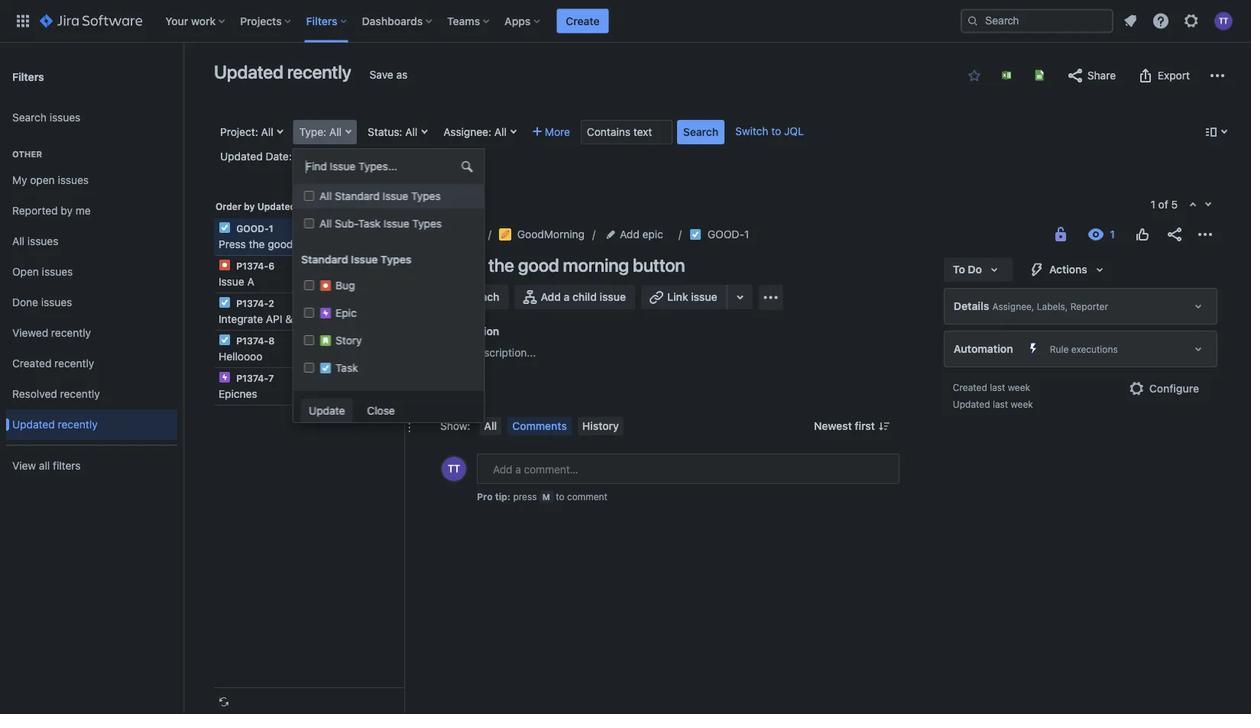 Task type: locate. For each thing, give the bounding box(es) containing it.
0 vertical spatial filters
[[306, 15, 337, 27]]

0 vertical spatial good
[[268, 238, 293, 251]]

project:
[[220, 126, 258, 138]]

None checkbox
[[304, 219, 314, 229], [304, 280, 314, 290], [304, 308, 314, 318], [304, 336, 314, 345], [304, 363, 314, 373], [304, 219, 314, 229], [304, 280, 314, 290], [304, 308, 314, 318], [304, 336, 314, 345], [304, 363, 314, 373]]

updated inside other group
[[12, 418, 55, 431]]

task image down order
[[219, 222, 231, 234]]

1 vertical spatial updated recently
[[12, 418, 98, 431]]

other group
[[6, 133, 177, 445]]

good down goodmorning link
[[518, 254, 559, 276]]

recently for resolved recently link
[[60, 388, 100, 401]]

0 horizontal spatial by
[[61, 205, 73, 217]]

good up 6
[[268, 238, 293, 251]]

not available - this is the first issue image
[[1187, 199, 1199, 212]]

updated recently down "projects" popup button
[[214, 61, 351, 83]]

filters up search issues
[[12, 70, 44, 83]]

filters inside popup button
[[306, 15, 337, 27]]

jira software image
[[40, 12, 142, 30], [40, 12, 142, 30]]

1 vertical spatial add
[[541, 291, 561, 303]]

1 horizontal spatial button
[[633, 254, 685, 276]]

1 vertical spatial good
[[518, 254, 559, 276]]

api
[[266, 313, 282, 326]]

button down epic
[[633, 254, 685, 276]]

1 horizontal spatial to
[[771, 125, 781, 138]]

projects left goodmorning icon
[[440, 228, 481, 241]]

press the good morning button
[[219, 238, 372, 251], [440, 254, 685, 276]]

description
[[440, 325, 499, 338]]

newest first image
[[878, 420, 890, 433]]

1 vertical spatial button
[[633, 254, 685, 276]]

types down all sub-task issue types
[[380, 253, 411, 266]]

add inside dropdown button
[[620, 228, 640, 241]]

press the good morning button up 6
[[219, 238, 372, 251]]

search button
[[677, 120, 725, 144]]

standard issue types element
[[293, 274, 484, 382]]

updated inside the created last week updated last week
[[953, 399, 990, 410]]

Find Issue Types... field
[[301, 156, 477, 177]]

issue down all standard issue types
[[383, 217, 409, 230]]

0 horizontal spatial search
[[12, 111, 47, 124]]

all
[[39, 460, 50, 472]]

0 horizontal spatial to
[[556, 491, 564, 502]]

recently for "updated recently" link
[[58, 418, 98, 431]]

child
[[572, 291, 597, 303]]

of
[[1158, 198, 1168, 211]]

2 vertical spatial types
[[380, 253, 411, 266]]

p1374- up "a"
[[236, 261, 268, 271]]

all button
[[479, 417, 502, 436]]

updated inside dropdown button
[[220, 150, 263, 163]]

1 vertical spatial types
[[412, 217, 441, 230]]

updated down project:
[[220, 150, 263, 163]]

1 horizontal spatial a
[[564, 291, 570, 303]]

search image
[[967, 15, 979, 27]]

1 vertical spatial a
[[463, 347, 469, 359]]

to left jql
[[771, 125, 781, 138]]

actions image
[[1196, 225, 1214, 244]]

1 vertical spatial task image
[[219, 334, 231, 346]]

0 vertical spatial press
[[219, 238, 246, 251]]

created down viewed
[[12, 357, 52, 370]]

projects
[[240, 15, 282, 27], [440, 228, 481, 241]]

0 vertical spatial the
[[249, 238, 265, 251]]

issue
[[382, 190, 408, 203], [383, 217, 409, 230], [350, 253, 377, 266], [219, 276, 244, 288]]

updated down resolved in the bottom of the page
[[12, 418, 55, 431]]

0 horizontal spatial updated recently
[[12, 418, 98, 431]]

last
[[990, 382, 1005, 393], [993, 399, 1008, 410]]

search issues link
[[6, 102, 177, 133]]

1 vertical spatial created
[[953, 382, 987, 393]]

sub-
[[334, 217, 358, 230]]

press up bug icon
[[219, 238, 246, 251]]

0 vertical spatial add
[[620, 228, 640, 241]]

0 vertical spatial a
[[564, 291, 570, 303]]

1 horizontal spatial filters
[[306, 15, 337, 27]]

pro tip: press m to comment
[[477, 491, 607, 502]]

1 horizontal spatial updated recently
[[214, 61, 351, 83]]

created inside the created last week updated last week
[[953, 382, 987, 393]]

add for add a child issue
[[541, 291, 561, 303]]

pro
[[477, 491, 493, 502]]

small image left open in microsoft excel icon
[[968, 70, 981, 82]]

1 horizontal spatial issue
[[691, 291, 717, 303]]

recently down resolved recently link
[[58, 418, 98, 431]]

projects inside popup button
[[240, 15, 282, 27]]

0 horizontal spatial issue
[[600, 291, 626, 303]]

0 horizontal spatial morning
[[296, 238, 336, 251]]

share image
[[1165, 225, 1184, 244]]

task image
[[219, 222, 231, 234], [219, 334, 231, 346]]

button
[[339, 238, 372, 251], [633, 254, 685, 276]]

goodmorning
[[517, 228, 585, 241]]

4 p1374- from the top
[[236, 373, 268, 384]]

1 vertical spatial last
[[993, 399, 1008, 410]]

the down goodmorning icon
[[488, 254, 514, 276]]

task
[[358, 217, 380, 230], [335, 362, 358, 374]]

2 issue from the left
[[691, 291, 717, 303]]

0 horizontal spatial projects
[[240, 15, 282, 27]]

2 task image from the top
[[219, 334, 231, 346]]

1 p1374- from the top
[[236, 261, 268, 271]]

issues for all issues
[[27, 235, 58, 248]]

1 horizontal spatial search
[[683, 126, 718, 138]]

copy link to issue image
[[746, 228, 758, 240]]

0 vertical spatial created
[[12, 357, 52, 370]]

task image for helloooo
[[219, 334, 231, 346]]

0 vertical spatial standard
[[334, 190, 379, 203]]

teams button
[[443, 9, 495, 33]]

1 down order by updated link
[[269, 223, 273, 234]]

0 horizontal spatial created
[[12, 357, 52, 370]]

by inside reported by me link
[[61, 205, 73, 217]]

None checkbox
[[304, 191, 314, 201]]

1 horizontal spatial press
[[440, 254, 484, 276]]

issue up bug
[[350, 253, 377, 266]]

1 horizontal spatial task image
[[689, 229, 701, 241]]

view all filters link
[[6, 451, 177, 481]]

all up open
[[12, 235, 25, 248]]

standard up 'sub-'
[[334, 190, 379, 203]]

filters right "projects" popup button
[[306, 15, 337, 27]]

p1374- for integrate api & sdk
[[236, 298, 268, 309]]

add inside button
[[541, 291, 561, 303]]

activity
[[440, 399, 479, 411]]

created recently link
[[6, 348, 177, 379]]

0 horizontal spatial press the good morning button
[[219, 238, 372, 251]]

assignee,
[[992, 301, 1034, 312]]

1 horizontal spatial created
[[953, 382, 987, 393]]

0 vertical spatial task image
[[689, 229, 701, 241]]

the up p1374-6
[[249, 238, 265, 251]]

all left 'sub-'
[[319, 217, 331, 230]]

1 horizontal spatial 1
[[744, 228, 749, 241]]

1 horizontal spatial small image
[[968, 70, 981, 82]]

created down automation
[[953, 382, 987, 393]]

all
[[261, 126, 273, 138], [329, 126, 342, 138], [405, 126, 417, 138], [494, 126, 507, 138], [319, 190, 331, 203], [319, 217, 331, 230], [12, 235, 25, 248], [484, 420, 497, 433]]

add left 'child'
[[541, 291, 561, 303]]

1 horizontal spatial projects
[[440, 228, 481, 241]]

1 horizontal spatial good
[[518, 254, 559, 276]]

small image right order by updated at the left of page
[[297, 202, 310, 214]]

m
[[542, 492, 550, 502]]

1 vertical spatial to
[[556, 491, 564, 502]]

2 horizontal spatial add
[[620, 228, 640, 241]]

do
[[968, 263, 982, 276]]

assignee: all
[[443, 126, 507, 138]]

1 horizontal spatial the
[[488, 254, 514, 276]]

good-1 up link web pages and more icon
[[708, 228, 749, 241]]

search left switch
[[683, 126, 718, 138]]

p1374- up integrate on the top
[[236, 298, 268, 309]]

show:
[[440, 420, 470, 433]]

add for add a description...
[[440, 347, 460, 359]]

0 vertical spatial projects
[[240, 15, 282, 27]]

updated recently inside "updated recently" link
[[12, 418, 98, 431]]

morning down 'sub-'
[[296, 238, 336, 251]]

all issues
[[12, 235, 58, 248]]

p1374- up epicnes
[[236, 373, 268, 384]]

recently down created recently link
[[60, 388, 100, 401]]

tip:
[[495, 491, 511, 502]]

apps
[[505, 15, 531, 27]]

good- down order by updated at the left of page
[[236, 223, 269, 234]]

press the good morning button down goodmorning
[[440, 254, 685, 276]]

by inside order by updated link
[[244, 201, 255, 212]]

0 horizontal spatial task image
[[219, 297, 231, 309]]

0 horizontal spatial filters
[[12, 70, 44, 83]]

task image
[[689, 229, 701, 241], [219, 297, 231, 309]]

default image
[[461, 160, 473, 173]]

the
[[249, 238, 265, 251], [488, 254, 514, 276]]

recently down viewed recently link
[[54, 357, 94, 370]]

1 vertical spatial task image
[[219, 297, 231, 309]]

add left epic
[[620, 228, 640, 241]]

0 vertical spatial button
[[339, 238, 372, 251]]

1 left "of"
[[1151, 198, 1155, 211]]

recently for created recently link
[[54, 357, 94, 370]]

task image up integrate on the top
[[219, 297, 231, 309]]

task down "story"
[[335, 362, 358, 374]]

3 p1374- from the top
[[236, 336, 268, 346]]

description...
[[471, 347, 536, 359]]

issues for search issues
[[49, 111, 80, 124]]

1 vertical spatial small image
[[297, 202, 310, 214]]

viewed
[[12, 327, 48, 339]]

order
[[216, 201, 241, 212]]

by left me
[[61, 205, 73, 217]]

0 vertical spatial to
[[771, 125, 781, 138]]

menu bar
[[476, 417, 627, 436]]

details element
[[944, 288, 1217, 325]]

banner
[[0, 0, 1251, 43]]

to do button
[[944, 258, 1013, 282]]

0 vertical spatial search
[[12, 111, 47, 124]]

1 vertical spatial morning
[[563, 254, 629, 276]]

None submit
[[301, 399, 352, 423]]

a left 'child'
[[564, 291, 570, 303]]

task image left good-1 link
[[689, 229, 701, 241]]

me
[[76, 205, 91, 217]]

types down find issue types... field
[[411, 190, 440, 203]]

updated down automation
[[953, 399, 990, 410]]

projects button
[[236, 9, 297, 33]]

add a child issue button
[[515, 285, 635, 310]]

rule executions
[[1050, 344, 1118, 355]]

more button
[[526, 120, 576, 144]]

0 horizontal spatial the
[[249, 238, 265, 251]]

open issues
[[12, 266, 73, 278]]

add a child issue
[[541, 291, 626, 303]]

1 up link web pages and more icon
[[744, 228, 749, 241]]

0 horizontal spatial a
[[463, 347, 469, 359]]

1 horizontal spatial by
[[244, 201, 255, 212]]

0 horizontal spatial small image
[[297, 202, 310, 214]]

recently up created recently
[[51, 327, 91, 339]]

2 p1374- from the top
[[236, 298, 268, 309]]

a inside button
[[564, 291, 570, 303]]

0 vertical spatial task image
[[219, 222, 231, 234]]

1 vertical spatial press the good morning button
[[440, 254, 685, 276]]

projects for projects link
[[440, 228, 481, 241]]

created for created recently
[[12, 357, 52, 370]]

p1374- for helloooo
[[236, 336, 268, 346]]

to
[[953, 263, 965, 276]]

search for search
[[683, 126, 718, 138]]

created inside other group
[[12, 357, 52, 370]]

1 task image from the top
[[219, 222, 231, 234]]

updated recently down the resolved recently
[[12, 418, 98, 431]]

to do
[[953, 263, 982, 276]]

automation element
[[944, 331, 1217, 368]]

1 horizontal spatial add
[[541, 291, 561, 303]]

p1374-2
[[234, 298, 274, 309]]

comments button
[[508, 417, 572, 436]]

good-1 down order by updated at the left of page
[[234, 223, 273, 234]]

all issues link
[[6, 226, 177, 257]]

issues for open issues
[[42, 266, 73, 278]]

filters
[[53, 460, 81, 472]]

search up "other"
[[12, 111, 47, 124]]

0 vertical spatial updated recently
[[214, 61, 351, 83]]

1 horizontal spatial good-
[[708, 228, 744, 241]]

integrate
[[219, 313, 263, 326]]

search inside button
[[683, 126, 718, 138]]

issue right link
[[691, 291, 717, 303]]

filters button
[[302, 9, 353, 33]]

attach
[[466, 291, 499, 303]]

project: all
[[220, 126, 273, 138]]

Search field
[[961, 9, 1113, 33]]

helloooo
[[219, 350, 262, 363]]

add
[[620, 228, 640, 241], [541, 291, 561, 303], [440, 347, 460, 359]]

a down description in the left top of the page
[[463, 347, 469, 359]]

task image up helloooo
[[219, 334, 231, 346]]

1 vertical spatial filters
[[12, 70, 44, 83]]

reporter
[[1070, 301, 1108, 312]]

standard up bug
[[301, 253, 348, 266]]

add app image
[[762, 289, 780, 307]]

create button
[[557, 9, 609, 33]]

good- left copy link to issue "icon"
[[708, 228, 744, 241]]

0 horizontal spatial add
[[440, 347, 460, 359]]

1 vertical spatial task
[[335, 362, 358, 374]]

date:
[[266, 150, 292, 163]]

history button
[[578, 417, 624, 436]]

task down all standard issue types
[[358, 217, 380, 230]]

button up standard issue types
[[339, 238, 372, 251]]

remove criteria image
[[385, 150, 397, 162]]

press
[[219, 238, 246, 251], [440, 254, 484, 276]]

updated recently
[[214, 61, 351, 83], [12, 418, 98, 431]]

epicnes
[[219, 388, 257, 400]]

add down description in the left top of the page
[[440, 347, 460, 359]]

view
[[12, 460, 36, 472]]

help image
[[1152, 12, 1170, 30]]

2 vertical spatial add
[[440, 347, 460, 359]]

all right assignee:
[[494, 126, 507, 138]]

by right order
[[244, 201, 255, 212]]

updated
[[214, 61, 283, 83], [220, 150, 263, 163], [257, 201, 296, 212], [953, 399, 990, 410], [12, 418, 55, 431]]

p1374- for issue a
[[236, 261, 268, 271]]

epic
[[642, 228, 663, 241]]

morning
[[296, 238, 336, 251], [563, 254, 629, 276]]

press down projects link
[[440, 254, 484, 276]]

types down all standard issue types
[[412, 217, 441, 230]]

small image
[[968, 70, 981, 82], [297, 202, 310, 214]]

a
[[564, 291, 570, 303], [463, 347, 469, 359]]

to right the m
[[556, 491, 564, 502]]

status: all
[[368, 126, 417, 138]]

morning up 'child'
[[563, 254, 629, 276]]

issue right 'child'
[[600, 291, 626, 303]]

p1374- up helloooo
[[236, 336, 268, 346]]

1 vertical spatial projects
[[440, 228, 481, 241]]

history
[[582, 420, 619, 433]]

updated date:
[[220, 150, 292, 163]]

automation
[[954, 343, 1013, 355]]

all right show:
[[484, 420, 497, 433]]

1 vertical spatial search
[[683, 126, 718, 138]]

projects right "work"
[[240, 15, 282, 27]]

issue down bug icon
[[219, 276, 244, 288]]



Task type: vqa. For each thing, say whether or not it's contained in the screenshot.
'Create' "button" in the Primary 'Element'
no



Task type: describe. For each thing, give the bounding box(es) containing it.
5
[[1171, 198, 1178, 211]]

save as button
[[362, 63, 415, 87]]

created last week updated last week
[[953, 382, 1033, 410]]

by for order
[[244, 201, 255, 212]]

1 horizontal spatial morning
[[563, 254, 629, 276]]

my
[[12, 174, 27, 187]]

rule
[[1050, 344, 1069, 355]]

all inside button
[[484, 420, 497, 433]]

bug image
[[219, 259, 231, 271]]

1 vertical spatial press
[[440, 254, 484, 276]]

share link
[[1058, 63, 1123, 88]]

dashboards button
[[357, 9, 438, 33]]

0 vertical spatial press the good morning button
[[219, 238, 372, 251]]

view all filters
[[12, 460, 81, 472]]

export
[[1158, 69, 1190, 82]]

0 vertical spatial task
[[358, 217, 380, 230]]

epic
[[335, 307, 356, 319]]

save as
[[370, 68, 408, 81]]

1 vertical spatial standard
[[301, 253, 348, 266]]

more
[[545, 126, 570, 138]]

add epic button
[[603, 225, 668, 244]]

link issue button
[[641, 285, 728, 310]]

projects for "projects" popup button
[[240, 15, 282, 27]]

by for reported
[[61, 205, 73, 217]]

your work button
[[161, 9, 231, 33]]

notifications image
[[1121, 12, 1139, 30]]

projects link
[[440, 225, 481, 244]]

done
[[12, 296, 38, 309]]

close
[[367, 405, 395, 417]]

recently for viewed recently link
[[51, 327, 91, 339]]

p1374- for epicnes
[[236, 373, 268, 384]]

my open issues
[[12, 174, 89, 187]]

save
[[370, 68, 393, 81]]

as
[[396, 68, 408, 81]]

p1374-6
[[234, 261, 274, 271]]

good-1 link
[[708, 225, 749, 244]]

resolved recently
[[12, 388, 100, 401]]

vote options: no one has voted for this issue yet. image
[[1133, 225, 1152, 244]]

apps button
[[500, 9, 546, 33]]

standard issue types
[[301, 253, 411, 266]]

search issues
[[12, 111, 80, 124]]

task inside 'standard issue types' element
[[335, 362, 358, 374]]

newest first
[[814, 420, 875, 433]]

menu bar containing all
[[476, 417, 627, 436]]

created for created last week updated last week
[[953, 382, 987, 393]]

integrate api & sdk
[[219, 313, 317, 326]]

add epic
[[620, 228, 663, 241]]

0 horizontal spatial good-
[[236, 223, 269, 234]]

1 vertical spatial the
[[488, 254, 514, 276]]

issues for done issues
[[41, 296, 72, 309]]

small image inside order by updated link
[[297, 202, 310, 214]]

8
[[268, 336, 275, 346]]

actions
[[1049, 263, 1087, 276]]

Search issues using keywords text field
[[581, 120, 672, 144]]

0 vertical spatial types
[[411, 190, 440, 203]]

reported by me link
[[6, 196, 177, 226]]

all standard issue types
[[319, 190, 440, 203]]

1 vertical spatial week
[[1011, 399, 1033, 410]]

all right type:
[[329, 126, 342, 138]]

0 vertical spatial week
[[1008, 382, 1030, 393]]

search for search issues
[[12, 111, 47, 124]]

epic image
[[219, 371, 231, 384]]

goodmorning image
[[499, 229, 511, 241]]

comment
[[567, 491, 607, 502]]

order by updated link
[[214, 197, 311, 216]]

recently down filters popup button
[[287, 61, 351, 83]]

viewed recently
[[12, 327, 91, 339]]

configure link
[[1119, 377, 1208, 401]]

7
[[268, 373, 274, 384]]

work
[[191, 15, 216, 27]]

all up updated date:
[[261, 126, 273, 138]]

a
[[247, 276, 254, 288]]

actions button
[[1019, 258, 1118, 282]]

story
[[335, 334, 362, 347]]

switch to jql
[[735, 125, 804, 138]]

open in microsoft excel image
[[1000, 69, 1013, 81]]

2 horizontal spatial 1
[[1151, 198, 1155, 211]]

your profile and settings image
[[1214, 12, 1233, 30]]

next issue 'p1374-6' ( type 'j' ) image
[[1202, 199, 1214, 211]]

1 horizontal spatial good-1
[[708, 228, 749, 241]]

export button
[[1129, 63, 1198, 88]]

press
[[513, 491, 537, 502]]

details assignee, labels, reporter
[[954, 300, 1108, 313]]

0 horizontal spatial good
[[268, 238, 293, 251]]

close link
[[359, 400, 402, 424]]

configure
[[1149, 383, 1199, 395]]

0 horizontal spatial button
[[339, 238, 372, 251]]

Add a comment… field
[[477, 454, 899, 485]]

teams
[[447, 15, 480, 27]]

first
[[855, 420, 875, 433]]

a for description...
[[463, 347, 469, 359]]

0 vertical spatial last
[[990, 382, 1005, 393]]

created recently
[[12, 357, 94, 370]]

reported by me
[[12, 205, 91, 217]]

updated right order
[[257, 201, 296, 212]]

your
[[165, 15, 188, 27]]

1 horizontal spatial press the good morning button
[[440, 254, 685, 276]]

banner containing your work
[[0, 0, 1251, 43]]

add for add epic
[[620, 228, 640, 241]]

done issues
[[12, 296, 72, 309]]

done issues link
[[6, 287, 177, 318]]

link web pages and more image
[[731, 288, 749, 306]]

1 issue from the left
[[600, 291, 626, 303]]

link
[[667, 291, 688, 303]]

switch to jql link
[[735, 125, 804, 138]]

all sub-task issue types
[[319, 217, 441, 230]]

0 horizontal spatial press
[[219, 238, 246, 251]]

all down updated date: dropdown button
[[319, 190, 331, 203]]

link issue
[[667, 291, 717, 303]]

dashboards
[[362, 15, 423, 27]]

share
[[1087, 69, 1116, 82]]

a for child
[[564, 291, 570, 303]]

p1374-8
[[234, 336, 275, 346]]

task image for press the good morning button
[[219, 222, 231, 234]]

0 vertical spatial morning
[[296, 238, 336, 251]]

updated down "projects" popup button
[[214, 61, 283, 83]]

settings image
[[1182, 12, 1201, 30]]

labels,
[[1037, 301, 1068, 312]]

sdk
[[296, 313, 317, 326]]

appswitcher icon image
[[14, 12, 32, 30]]

resolved
[[12, 388, 57, 401]]

other
[[12, 149, 42, 159]]

0 horizontal spatial good-1
[[234, 223, 273, 234]]

2
[[268, 298, 274, 309]]

newest
[[814, 420, 852, 433]]

executions
[[1071, 344, 1118, 355]]

open issues link
[[6, 257, 177, 287]]

assignee:
[[443, 126, 491, 138]]

profile image of terry turtle image
[[442, 457, 466, 481]]

open in google sheets image
[[1033, 69, 1045, 81]]

p1374-7
[[234, 373, 274, 384]]

0 horizontal spatial 1
[[269, 223, 273, 234]]

6
[[268, 261, 274, 271]]

sidebar navigation image
[[167, 61, 200, 92]]

add a description...
[[440, 347, 536, 359]]

0 vertical spatial small image
[[968, 70, 981, 82]]

issue down find issue types... field
[[382, 190, 408, 203]]

open
[[30, 174, 55, 187]]

newest first button
[[805, 417, 899, 436]]

status:
[[368, 126, 402, 138]]

switch
[[735, 125, 768, 138]]

primary element
[[9, 0, 961, 42]]

all right status:
[[405, 126, 417, 138]]

all inside other group
[[12, 235, 25, 248]]



